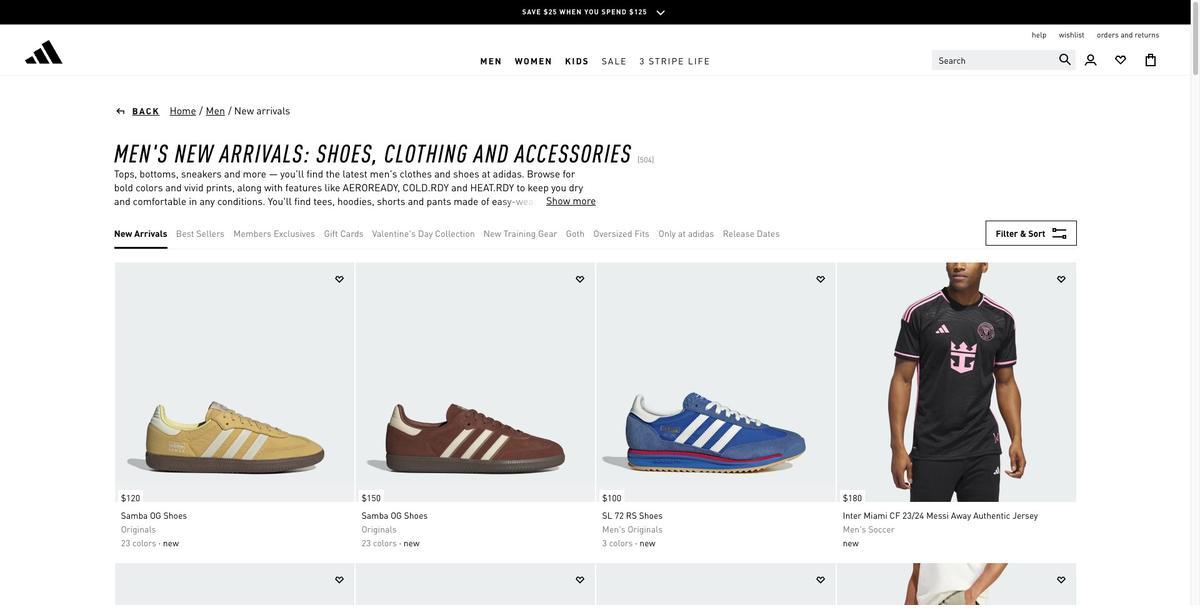 Task type: describe. For each thing, give the bounding box(es) containing it.
colors inside sl 72 rs shoes men's originals 3 colors · new
[[609, 537, 633, 548]]

filter & sort button
[[986, 221, 1077, 246]]

· for $150
[[399, 537, 401, 548]]

colors down jersey, at the top of page
[[114, 222, 141, 235]]

gift
[[324, 228, 338, 239]]

and down jersey, at the top of page
[[144, 222, 160, 235]]

1 horizontal spatial bold
[[163, 222, 182, 235]]

returns
[[1135, 30, 1159, 39]]

and down tops,
[[114, 194, 130, 208]]

1 horizontal spatial your
[[489, 222, 509, 235]]

fits
[[635, 228, 649, 239]]

home
[[170, 104, 196, 117]]

vivid
[[184, 181, 204, 194]]

dates
[[757, 228, 780, 239]]

main navigation element
[[285, 46, 906, 75]]

designed
[[343, 208, 383, 221]]

1 vertical spatial prints,
[[184, 222, 213, 235]]

bottoms,
[[140, 167, 179, 180]]

arrivals
[[134, 228, 167, 239]]

$120 link
[[115, 484, 143, 505]]

of
[[481, 194, 489, 208]]

new for new arrivals
[[234, 104, 254, 117]]

originals inside sl 72 rs shoes men's originals 3 colors · new
[[628, 523, 663, 534]]

0 horizontal spatial for
[[386, 208, 398, 221]]

new arrivals link
[[114, 226, 167, 240]]

1 vertical spatial with
[[242, 222, 261, 235]]

soccer black predator 24 league low freestyle shoes image
[[115, 563, 354, 605]]

oversized fits link
[[593, 226, 649, 240]]

goth
[[566, 228, 585, 239]]

sl 72 rs shoes men's originals 3 colors · new
[[602, 509, 663, 548]]

men link
[[205, 103, 226, 118]]

any
[[199, 194, 215, 208]]

sort
[[1028, 228, 1045, 239]]

jersey,
[[132, 208, 161, 221]]

out
[[472, 222, 487, 235]]

aeroready,
[[343, 181, 400, 194]]

favorite
[[423, 208, 456, 221]]

1 vertical spatial find
[[294, 194, 311, 208]]

oversized fits
[[593, 228, 649, 239]]

tops, bottoms, sneakers and more — you'll find the latest men's clothes and shoes at adidas. browse for bold colors and vivid prints, along with features like aeroready, cold.rdy and heat.rdy to keep you dry and comfortable in any conditions. you'll find tees, hoodies, shorts and pants made of easy-wearing fabrics like jersey, french terry and fleece. then add shoes designed for your favorite activity. look for brilliant colors and bold prints, along with breathable uppers and soft cushioning to bring out your best.
[[114, 167, 584, 235]]

originals for $120
[[121, 523, 156, 534]]

and up cold.rdy
[[434, 167, 451, 180]]

samba for $150
[[362, 509, 388, 521]]

the
[[326, 167, 340, 180]]

new training gear link
[[483, 226, 557, 240]]

0 horizontal spatial like
[[114, 208, 130, 221]]

$180 link
[[837, 484, 865, 505]]

save $25 when you spend $125
[[522, 7, 647, 16]]

0 vertical spatial shoes
[[453, 167, 479, 180]]

list containing new arrivals
[[114, 218, 788, 249]]

sale link
[[595, 46, 633, 75]]

sale
[[602, 55, 627, 66]]

men's originals blue sl 72 rs shoes image
[[596, 263, 835, 502]]

1 horizontal spatial for
[[518, 208, 530, 221]]

og for $120
[[150, 509, 161, 521]]

new for new arrivals
[[114, 228, 132, 239]]

23 for $150
[[362, 537, 371, 548]]

conditions.
[[217, 194, 265, 208]]

sl
[[602, 509, 612, 521]]

arrivals
[[256, 104, 290, 117]]

men's new arrivals: shoes, clothing and accessories [504]
[[114, 136, 654, 168]]

browse
[[527, 167, 560, 180]]

new inside inter miami cf 23/24 messi away authentic jersey men's soccer new
[[843, 537, 859, 548]]

show more button
[[537, 194, 596, 208]]

colors down $120
[[132, 537, 156, 548]]

2 horizontal spatial for
[[563, 167, 575, 180]]

and up 'conditions.'
[[224, 167, 240, 180]]

stripe
[[649, 55, 685, 66]]

only at adidas link
[[658, 226, 714, 240]]

samba for $120
[[121, 509, 148, 521]]

hoodies,
[[337, 194, 374, 208]]

cold.rdy
[[403, 181, 449, 194]]

—
[[269, 167, 278, 180]]

1 vertical spatial shoes
[[314, 208, 341, 221]]

new inside sl 72 rs shoes men's originals 3 colors · new
[[640, 537, 655, 548]]

men
[[206, 104, 225, 117]]

activity.
[[458, 208, 491, 221]]

og for $150
[[391, 509, 402, 521]]

and up heat.rdy
[[474, 136, 509, 168]]

fabrics
[[554, 194, 584, 208]]

bring
[[447, 222, 470, 235]]

show
[[546, 194, 570, 207]]

shorts
[[377, 194, 405, 208]]

orders
[[1097, 30, 1119, 39]]

terry
[[197, 208, 218, 221]]

at inside list
[[678, 228, 686, 239]]

new for new training gear
[[483, 228, 501, 239]]

men's inside inter miami cf 23/24 messi away authentic jersey men's soccer new
[[843, 523, 866, 534]]

0 vertical spatial along
[[237, 181, 262, 194]]

oversized
[[593, 228, 632, 239]]

miami
[[864, 509, 887, 521]]

0 horizontal spatial men's
[[114, 136, 169, 168]]

23/24
[[902, 509, 924, 521]]

valentine's day collection
[[372, 228, 475, 239]]

shoes for $150
[[404, 509, 428, 521]]

fleece.
[[239, 208, 269, 221]]

women link
[[509, 46, 559, 75]]

valentine's day collection link
[[372, 226, 475, 240]]

authentic
[[973, 509, 1010, 521]]

colors down "$150"
[[373, 537, 397, 548]]

0 vertical spatial with
[[264, 181, 283, 194]]

clothing
[[384, 136, 468, 168]]

originals brown samba og shoes image
[[355, 263, 595, 502]]

men's soccer black inter miami cf 23/24 messi away authentic jersey image
[[837, 263, 1076, 502]]

men link
[[474, 46, 509, 75]]

shoes inside sl 72 rs shoes men's originals 3 colors · new
[[639, 509, 663, 521]]

colors down bottoms,
[[136, 181, 163, 194]]

men
[[480, 55, 502, 66]]

add
[[296, 208, 312, 221]]

members exclusives link
[[233, 226, 315, 240]]

inter miami cf 23/24 messi away authentic jersey men's soccer new
[[843, 509, 1038, 548]]

easy-
[[492, 194, 516, 208]]

valentine's
[[372, 228, 416, 239]]

Search field
[[932, 50, 1076, 70]]

samba og shoes originals 23 colors · new for $150
[[362, 509, 428, 548]]

latest
[[342, 167, 367, 180]]

$100
[[602, 492, 621, 503]]

breathable
[[263, 222, 311, 235]]

wearing
[[516, 194, 552, 208]]

and right orders
[[1121, 30, 1133, 39]]



Task type: vqa. For each thing, say whether or not it's contained in the screenshot.


Task type: locate. For each thing, give the bounding box(es) containing it.
soccer
[[868, 523, 895, 534]]

prints, up any
[[206, 181, 235, 194]]

2 horizontal spatial men's
[[843, 523, 866, 534]]

to down 'favorite'
[[436, 222, 444, 235]]

heat.rdy
[[470, 181, 514, 194]]

along up 'conditions.'
[[237, 181, 262, 194]]

1 vertical spatial 3
[[602, 537, 607, 548]]

3 · from the left
[[635, 537, 637, 548]]

0 vertical spatial prints,
[[206, 181, 235, 194]]

originals down "$150"
[[362, 523, 397, 534]]

originals for $150
[[362, 523, 397, 534]]

and
[[1121, 30, 1133, 39], [474, 136, 509, 168], [224, 167, 240, 180], [434, 167, 451, 180], [165, 181, 182, 194], [451, 181, 468, 194], [114, 194, 130, 208], [408, 194, 424, 208], [221, 208, 237, 221], [144, 222, 160, 235], [347, 222, 363, 235]]

· for $120
[[158, 537, 161, 548]]

men's
[[114, 136, 169, 168], [602, 523, 626, 534], [843, 523, 866, 534]]

0 horizontal spatial with
[[242, 222, 261, 235]]

2 horizontal spatial ·
[[635, 537, 637, 548]]

0 horizontal spatial samba
[[121, 509, 148, 521]]

release dates link
[[723, 226, 780, 240]]

like down "the"
[[325, 181, 340, 194]]

members
[[233, 228, 271, 239]]

for up dry
[[563, 167, 575, 180]]

shoes up made
[[453, 167, 479, 180]]

0 horizontal spatial og
[[150, 509, 161, 521]]

· inside sl 72 rs shoes men's originals 3 colors · new
[[635, 537, 637, 548]]

clothes
[[400, 167, 432, 180]]

1 horizontal spatial shoes
[[453, 167, 479, 180]]

men's down inter
[[843, 523, 866, 534]]

1 horizontal spatial more
[[573, 194, 596, 207]]

comfortable
[[133, 194, 186, 208]]

0 vertical spatial at
[[482, 167, 490, 180]]

23 for $120
[[121, 537, 130, 548]]

adidas.
[[493, 167, 525, 180]]

1 horizontal spatial og
[[391, 509, 402, 521]]

best sellers link
[[176, 226, 225, 240]]

shoes up uppers
[[314, 208, 341, 221]]

3 stripe life link
[[633, 46, 717, 75]]

look
[[494, 208, 515, 221]]

prints, down terry
[[184, 222, 213, 235]]

more
[[243, 167, 266, 180], [573, 194, 596, 207]]

you'll
[[280, 167, 304, 180]]

1 horizontal spatial like
[[325, 181, 340, 194]]

to left "keep"
[[517, 181, 525, 194]]

and up comfortable
[[165, 181, 182, 194]]

2 originals from the left
[[362, 523, 397, 534]]

spend
[[602, 7, 627, 16]]

more left —
[[243, 167, 266, 180]]

samba down $120
[[121, 509, 148, 521]]

0 horizontal spatial bold
[[114, 181, 133, 194]]

2 og from the left
[[391, 509, 402, 521]]

3 shoes from the left
[[639, 509, 663, 521]]

samba down "$150"
[[362, 509, 388, 521]]

bold down tops,
[[114, 181, 133, 194]]

23 down $120
[[121, 537, 130, 548]]

more inside tops, bottoms, sneakers and more — you'll find the latest men's clothes and shoes at adidas. browse for bold colors and vivid prints, along with features like aeroready, cold.rdy and heat.rdy to keep you dry and comfortable in any conditions. you'll find tees, hoodies, shorts and pants made of easy-wearing fabrics like jersey, french terry and fleece. then add shoes designed for your favorite activity. look for brilliant colors and bold prints, along with breathable uppers and soft cushioning to bring out your best.
[[243, 167, 266, 180]]

for up best.
[[518, 208, 530, 221]]

3 stripe life
[[640, 55, 711, 66]]

1 horizontal spatial to
[[517, 181, 525, 194]]

gear
[[538, 228, 557, 239]]

colors down 72 at right
[[609, 537, 633, 548]]

1 og from the left
[[150, 509, 161, 521]]

0 horizontal spatial originals
[[121, 523, 156, 534]]

1 new from the left
[[163, 537, 179, 548]]

like
[[325, 181, 340, 194], [114, 208, 130, 221]]

0 horizontal spatial samba og shoes originals 23 colors · new
[[121, 509, 187, 548]]

soccer black predator 24 elite turf cleats image
[[355, 563, 595, 605]]

new arrivals
[[234, 104, 290, 117]]

home link
[[169, 103, 197, 118]]

72
[[615, 509, 624, 521]]

cards
[[340, 228, 364, 239]]

men's down back
[[114, 136, 169, 168]]

samba
[[121, 509, 148, 521], [362, 509, 388, 521]]

sellers
[[196, 228, 225, 239]]

0 horizontal spatial at
[[482, 167, 490, 180]]

your down the look
[[489, 222, 509, 235]]

men's sportswear green tiro cargo pants image
[[837, 563, 1076, 605]]

0 vertical spatial find
[[307, 167, 323, 180]]

$100 link
[[596, 484, 624, 505]]

1 horizontal spatial 23
[[362, 537, 371, 548]]

3
[[640, 55, 645, 66], [602, 537, 607, 548]]

0 vertical spatial to
[[517, 181, 525, 194]]

23 down "$150"
[[362, 537, 371, 548]]

originals down $120
[[121, 523, 156, 534]]

1 horizontal spatial originals
[[362, 523, 397, 534]]

0 horizontal spatial 23
[[121, 537, 130, 548]]

men's inside sl 72 rs shoes men's originals 3 colors · new
[[602, 523, 626, 534]]

og
[[150, 509, 161, 521], [391, 509, 402, 521]]

1 horizontal spatial samba og shoes originals 23 colors · new
[[362, 509, 428, 548]]

1 vertical spatial bold
[[163, 222, 182, 235]]

at inside tops, bottoms, sneakers and more — you'll find the latest men's clothes and shoes at adidas. browse for bold colors and vivid prints, along with features like aeroready, cold.rdy and heat.rdy to keep you dry and comfortable in any conditions. you'll find tees, hoodies, shorts and pants made of easy-wearing fabrics like jersey, french terry and fleece. then add shoes designed for your favorite activity. look for brilliant colors and bold prints, along with breathable uppers and soft cushioning to bring out your best.
[[482, 167, 490, 180]]

0 horizontal spatial more
[[243, 167, 266, 180]]

bold down the french
[[163, 222, 182, 235]]

$180
[[843, 492, 862, 503]]

$150 link
[[355, 484, 384, 505]]

originals beige samba og shoes image
[[115, 263, 354, 502]]

kids link
[[559, 46, 595, 75]]

french
[[163, 208, 194, 221]]

1 23 from the left
[[121, 537, 130, 548]]

3 originals from the left
[[628, 523, 663, 534]]

back button
[[114, 104, 160, 117]]

1 horizontal spatial at
[[678, 228, 686, 239]]

cushioning
[[385, 222, 433, 235]]

and down designed
[[347, 222, 363, 235]]

sneakers
[[181, 167, 222, 180]]

tops,
[[114, 167, 137, 180]]

help link
[[1032, 30, 1047, 40]]

along down terry
[[215, 222, 240, 235]]

1 horizontal spatial ·
[[399, 537, 401, 548]]

1 samba from the left
[[121, 509, 148, 521]]

$25
[[544, 7, 557, 16]]

1 shoes from the left
[[163, 509, 187, 521]]

find up features
[[307, 167, 323, 180]]

1 vertical spatial your
[[489, 222, 509, 235]]

1 vertical spatial along
[[215, 222, 240, 235]]

2 shoes from the left
[[404, 509, 428, 521]]

new left arrivals
[[114, 228, 132, 239]]

1 vertical spatial more
[[573, 194, 596, 207]]

originals
[[121, 523, 156, 534], [362, 523, 397, 534], [628, 523, 663, 534]]

list
[[114, 218, 788, 249]]

1 samba og shoes originals 23 colors · new from the left
[[121, 509, 187, 548]]

1 originals from the left
[[121, 523, 156, 534]]

filter & sort
[[996, 228, 1045, 239]]

new up "vivid"
[[174, 136, 214, 168]]

arrivals:
[[220, 136, 311, 168]]

for down shorts
[[386, 208, 398, 221]]

rs
[[626, 509, 637, 521]]

2 horizontal spatial shoes
[[639, 509, 663, 521]]

3 new from the left
[[640, 537, 655, 548]]

goth link
[[566, 226, 585, 240]]

and up made
[[451, 181, 468, 194]]

women
[[515, 55, 553, 66]]

when
[[559, 7, 582, 16]]

samba og shoes originals 23 colors · new down "$150"
[[362, 509, 428, 548]]

new down the look
[[483, 228, 501, 239]]

tees,
[[313, 194, 335, 208]]

only at adidas
[[658, 228, 714, 239]]

new
[[163, 537, 179, 548], [404, 537, 419, 548], [640, 537, 655, 548], [843, 537, 859, 548]]

23
[[121, 537, 130, 548], [362, 537, 371, 548]]

3 inside sl 72 rs shoes men's originals 3 colors · new
[[602, 537, 607, 548]]

$120
[[121, 492, 140, 503]]

3 left stripe on the top
[[640, 55, 645, 66]]

more right show
[[573, 194, 596, 207]]

best.
[[511, 222, 533, 235]]

pants
[[427, 194, 451, 208]]

3 inside main navigation element
[[640, 55, 645, 66]]

originals down rs
[[628, 523, 663, 534]]

men's down 72 at right
[[602, 523, 626, 534]]

0 horizontal spatial 3
[[602, 537, 607, 548]]

0 horizontal spatial your
[[401, 208, 420, 221]]

2 23 from the left
[[362, 537, 371, 548]]

jersey
[[1012, 509, 1038, 521]]

features
[[285, 181, 322, 194]]

more inside button
[[573, 194, 596, 207]]

orders and returns link
[[1097, 30, 1159, 40]]

1 horizontal spatial samba
[[362, 509, 388, 521]]

$150
[[362, 492, 381, 503]]

your
[[401, 208, 420, 221], [489, 222, 509, 235]]

samba og shoes originals 23 colors · new down $120
[[121, 509, 187, 548]]

1 horizontal spatial 3
[[640, 55, 645, 66]]

0 horizontal spatial shoes
[[163, 509, 187, 521]]

3 down sl at bottom
[[602, 537, 607, 548]]

1 · from the left
[[158, 537, 161, 548]]

0 horizontal spatial shoes
[[314, 208, 341, 221]]

1 horizontal spatial men's
[[602, 523, 626, 534]]

2 horizontal spatial originals
[[628, 523, 663, 534]]

2 new from the left
[[404, 537, 419, 548]]

filter
[[996, 228, 1018, 239]]

gift cards link
[[324, 226, 364, 240]]

1 vertical spatial at
[[678, 228, 686, 239]]

and down 'conditions.'
[[221, 208, 237, 221]]

keep
[[528, 181, 549, 194]]

1 vertical spatial like
[[114, 208, 130, 221]]

like left jersey, at the top of page
[[114, 208, 130, 221]]

and down cold.rdy
[[408, 194, 424, 208]]

0 vertical spatial your
[[401, 208, 420, 221]]

0 horizontal spatial to
[[436, 222, 444, 235]]

basketball turquoise ae 1 basketball shoes image
[[596, 563, 835, 605]]

$125
[[629, 7, 647, 16]]

0 vertical spatial bold
[[114, 181, 133, 194]]

0 horizontal spatial ·
[[158, 537, 161, 548]]

you
[[551, 181, 567, 194]]

2 samba from the left
[[362, 509, 388, 521]]

in
[[189, 194, 197, 208]]

release
[[723, 228, 755, 239]]

1 horizontal spatial shoes
[[404, 509, 428, 521]]

0 vertical spatial 3
[[640, 55, 645, 66]]

find down features
[[294, 194, 311, 208]]

new right men
[[234, 104, 254, 117]]

1 horizontal spatial with
[[264, 181, 283, 194]]

with down —
[[264, 181, 283, 194]]

1 vertical spatial to
[[436, 222, 444, 235]]

only
[[658, 228, 676, 239]]

men's
[[370, 167, 397, 180]]

at up heat.rdy
[[482, 167, 490, 180]]

4 new from the left
[[843, 537, 859, 548]]

2 samba og shoes originals 23 colors · new from the left
[[362, 509, 428, 548]]

save
[[522, 7, 541, 16]]

at right only
[[678, 228, 686, 239]]

exclusives
[[274, 228, 315, 239]]

shoes for $120
[[163, 509, 187, 521]]

samba og shoes originals 23 colors · new for $120
[[121, 509, 187, 548]]

your up cushioning
[[401, 208, 420, 221]]

2 · from the left
[[399, 537, 401, 548]]

0 vertical spatial more
[[243, 167, 266, 180]]

0 vertical spatial like
[[325, 181, 340, 194]]

release dates
[[723, 228, 780, 239]]

best
[[176, 228, 194, 239]]

with down fleece.
[[242, 222, 261, 235]]



